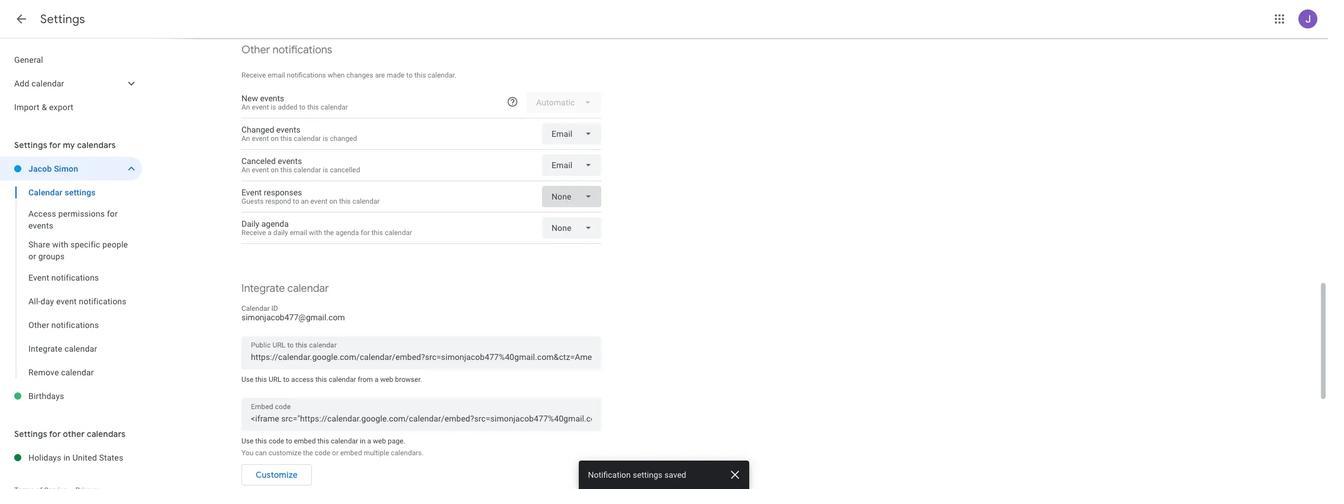 Task type: describe. For each thing, give the bounding box(es) containing it.
united
[[73, 453, 97, 462]]

on for changed
[[271, 134, 279, 143]]

this inside canceled events an event on this calendar is cancelled
[[281, 166, 292, 174]]

added
[[278, 103, 298, 111]]

a for use this code to embed this calendar in a web page.
[[367, 437, 371, 445]]

general
[[14, 55, 43, 65]]

0 horizontal spatial the
[[303, 449, 313, 457]]

to inside new events an event is added to this calendar
[[299, 103, 306, 111]]

calendars for settings for other calendars
[[87, 429, 126, 439]]

event for event responses guests respond to an event on this calendar
[[242, 188, 262, 197]]

receive email notifications when changes are made to this calendar.
[[242, 71, 457, 79]]

web for page.
[[373, 437, 386, 445]]

events for canceled events
[[278, 156, 302, 166]]

event responses guests respond to an event on this calendar
[[242, 188, 380, 205]]

event inside group
[[56, 297, 77, 306]]

tree containing general
[[0, 48, 142, 119]]

customize
[[269, 449, 301, 457]]

people
[[102, 240, 128, 249]]

event for new
[[252, 103, 269, 111]]

web for browser.
[[380, 375, 394, 384]]

all-
[[28, 297, 41, 306]]

settings for other calendars
[[14, 429, 126, 439]]

event for canceled
[[252, 166, 269, 174]]

use this code to embed this calendar in a web page.
[[242, 437, 405, 445]]

changed events an event on this calendar is changed
[[242, 125, 357, 143]]

when
[[328, 71, 345, 79]]

permissions
[[58, 209, 105, 218]]

remove
[[28, 368, 59, 377]]

settings for notification
[[633, 470, 663, 480]]

1 horizontal spatial other notifications
[[242, 43, 332, 57]]

event for changed
[[252, 134, 269, 143]]

event inside event responses guests respond to an event on this calendar
[[311, 197, 328, 205]]

this inside the changed events an event on this calendar is changed
[[281, 134, 292, 143]]

group containing calendar settings
[[0, 181, 142, 384]]

events inside access permissions for events
[[28, 221, 53, 230]]

all-day event notifications
[[28, 297, 127, 306]]

daily
[[273, 229, 288, 237]]

cancelled
[[330, 166, 360, 174]]

calendar for calendar settings
[[28, 188, 63, 197]]

browser.
[[395, 375, 422, 384]]

canceled events an event on this calendar is cancelled
[[242, 156, 360, 174]]

is inside new events an event is added to this calendar
[[271, 103, 276, 111]]

holidays in united states tree item
[[0, 446, 142, 470]]

access
[[291, 375, 314, 384]]

the inside daily agenda receive a daily email with the agenda for this calendar
[[324, 229, 334, 237]]

with inside daily agenda receive a daily email with the agenda for this calendar
[[309, 229, 322, 237]]

on inside event responses guests respond to an event on this calendar
[[329, 197, 337, 205]]

notification settings saved
[[589, 470, 687, 480]]

settings for my calendars tree
[[0, 157, 142, 408]]

1 horizontal spatial embed
[[340, 449, 362, 457]]

holidays
[[28, 453, 61, 462]]

can
[[255, 449, 267, 457]]

remove calendar
[[28, 368, 94, 377]]

an for new events
[[242, 103, 250, 111]]

url
[[269, 375, 282, 384]]

email inside daily agenda receive a daily email with the agenda for this calendar
[[290, 229, 307, 237]]

other inside group
[[28, 320, 49, 330]]

an
[[301, 197, 309, 205]]

in inside tree item
[[64, 453, 70, 462]]

&
[[42, 102, 47, 112]]

responses
[[264, 188, 302, 197]]

my
[[63, 140, 75, 150]]

add calendar
[[14, 79, 64, 88]]

customize
[[256, 470, 298, 480]]

share with specific people or groups
[[28, 240, 128, 261]]

1 horizontal spatial integrate calendar
[[242, 282, 329, 295]]

specific
[[70, 240, 100, 249]]

is for canceled events
[[323, 166, 328, 174]]

calendars.
[[391, 449, 424, 457]]

1 horizontal spatial integrate
[[242, 282, 285, 295]]

page.
[[388, 437, 405, 445]]

guests
[[242, 197, 264, 205]]

share
[[28, 240, 50, 249]]

settings for my calendars
[[14, 140, 116, 150]]

import
[[14, 102, 40, 112]]

jacob simon tree item
[[0, 157, 142, 181]]

events for new events
[[260, 94, 284, 103]]

respond
[[266, 197, 291, 205]]

or inside share with specific people or groups
[[28, 252, 36, 261]]



Task type: vqa. For each thing, say whether or not it's contained in the screenshot.
the bottom Calendar
yes



Task type: locate. For each thing, give the bounding box(es) containing it.
in
[[360, 437, 366, 445], [64, 453, 70, 462]]

event left respond
[[242, 188, 262, 197]]

notifications down event notifications
[[79, 297, 127, 306]]

events inside canceled events an event on this calendar is cancelled
[[278, 156, 302, 166]]

0 horizontal spatial event
[[28, 273, 49, 282]]

email right "daily"
[[290, 229, 307, 237]]

2 an from the top
[[242, 134, 250, 143]]

states
[[99, 453, 123, 462]]

1 vertical spatial email
[[290, 229, 307, 237]]

2 receive from the top
[[242, 229, 266, 237]]

2 vertical spatial a
[[367, 437, 371, 445]]

other
[[242, 43, 270, 57], [28, 320, 49, 330]]

on up daily agenda receive a daily email with the agenda for this calendar on the left top
[[329, 197, 337, 205]]

with
[[309, 229, 322, 237], [52, 240, 68, 249]]

event right an
[[311, 197, 328, 205]]

integrate inside settings for my calendars tree
[[28, 344, 62, 354]]

other notifications inside settings for my calendars tree
[[28, 320, 99, 330]]

event
[[252, 103, 269, 111], [252, 134, 269, 143], [252, 166, 269, 174], [311, 197, 328, 205], [56, 297, 77, 306]]

1 vertical spatial calendar
[[242, 304, 270, 313]]

0 vertical spatial receive
[[242, 71, 266, 79]]

you
[[242, 449, 254, 457]]

simonjacob477@gmail.com
[[242, 313, 345, 322]]

a
[[268, 229, 272, 237], [375, 375, 379, 384], [367, 437, 371, 445]]

import & export
[[14, 102, 73, 112]]

settings up holidays
[[14, 429, 47, 439]]

the down event responses guests respond to an event on this calendar
[[324, 229, 334, 237]]

on up the responses
[[271, 166, 279, 174]]

1 horizontal spatial settings
[[633, 470, 663, 480]]

0 vertical spatial or
[[28, 252, 36, 261]]

this inside daily agenda receive a daily email with the agenda for this calendar
[[372, 229, 383, 237]]

or down use this code to embed this calendar in a web page.
[[332, 449, 339, 457]]

with right "daily"
[[309, 229, 322, 237]]

calendar inside tree
[[31, 79, 64, 88]]

an
[[242, 103, 250, 111], [242, 134, 250, 143], [242, 166, 250, 174]]

tree
[[0, 48, 142, 119]]

1 vertical spatial a
[[375, 375, 379, 384]]

changes
[[347, 71, 373, 79]]

notifications
[[273, 43, 332, 57], [287, 71, 326, 79], [51, 273, 99, 282], [79, 297, 127, 306], [51, 320, 99, 330]]

web right the from
[[380, 375, 394, 384]]

code
[[269, 437, 284, 445], [315, 449, 330, 457]]

settings for settings for other calendars
[[14, 429, 47, 439]]

an inside the changed events an event on this calendar is changed
[[242, 134, 250, 143]]

a right the from
[[375, 375, 379, 384]]

settings up the permissions
[[65, 188, 96, 197]]

a left "daily"
[[268, 229, 272, 237]]

with inside share with specific people or groups
[[52, 240, 68, 249]]

event up the responses
[[252, 166, 269, 174]]

on up canceled
[[271, 134, 279, 143]]

event up "all-"
[[28, 273, 49, 282]]

an inside canceled events an event on this calendar is cancelled
[[242, 166, 250, 174]]

settings
[[40, 12, 85, 27], [14, 140, 47, 150], [14, 429, 47, 439]]

integrate
[[242, 282, 285, 295], [28, 344, 62, 354]]

notification
[[589, 470, 631, 480]]

multiple
[[364, 449, 389, 457]]

0 vertical spatial calendars
[[77, 140, 116, 150]]

1 vertical spatial in
[[64, 453, 70, 462]]

calendar
[[31, 79, 64, 88], [321, 103, 348, 111], [294, 134, 321, 143], [294, 166, 321, 174], [353, 197, 380, 205], [385, 229, 412, 237], [287, 282, 329, 295], [64, 344, 97, 354], [61, 368, 94, 377], [329, 375, 356, 384], [331, 437, 358, 445]]

calendar inside canceled events an event on this calendar is cancelled
[[294, 166, 321, 174]]

other notifications
[[242, 43, 332, 57], [28, 320, 99, 330]]

canceled
[[242, 156, 276, 166]]

the
[[324, 229, 334, 237], [303, 449, 313, 457]]

events down access
[[28, 221, 53, 230]]

0 horizontal spatial code
[[269, 437, 284, 445]]

birthdays tree item
[[0, 384, 142, 408]]

1 horizontal spatial in
[[360, 437, 366, 445]]

birthdays link
[[28, 384, 142, 408]]

web up multiple
[[373, 437, 386, 445]]

to right url on the left bottom of page
[[283, 375, 290, 384]]

an for changed events
[[242, 134, 250, 143]]

id
[[272, 304, 278, 313]]

web
[[380, 375, 394, 384], [373, 437, 386, 445]]

an for canceled events
[[242, 166, 250, 174]]

add
[[14, 79, 29, 88]]

2 use from the top
[[242, 437, 254, 445]]

changed
[[242, 125, 274, 134]]

event for event notifications
[[28, 273, 49, 282]]

receive inside daily agenda receive a daily email with the agenda for this calendar
[[242, 229, 266, 237]]

is inside canceled events an event on this calendar is cancelled
[[323, 166, 328, 174]]

1 vertical spatial web
[[373, 437, 386, 445]]

1 horizontal spatial the
[[324, 229, 334, 237]]

3 an from the top
[[242, 166, 250, 174]]

0 vertical spatial embed
[[294, 437, 316, 445]]

events right new on the top left
[[260, 94, 284, 103]]

1 vertical spatial the
[[303, 449, 313, 457]]

settings for settings for my calendars
[[14, 140, 47, 150]]

on inside canceled events an event on this calendar is cancelled
[[271, 166, 279, 174]]

2 vertical spatial on
[[329, 197, 337, 205]]

settings inside group
[[65, 188, 96, 197]]

code down use this code to embed this calendar in a web page.
[[315, 449, 330, 457]]

1 vertical spatial settings
[[14, 140, 47, 150]]

calendar inside daily agenda receive a daily email with the agenda for this calendar
[[385, 229, 412, 237]]

for inside access permissions for events
[[107, 209, 118, 218]]

embed up the customize
[[294, 437, 316, 445]]

use up you
[[242, 437, 254, 445]]

0 vertical spatial in
[[360, 437, 366, 445]]

integrate calendar up remove calendar
[[28, 344, 97, 354]]

notifications up "when"
[[273, 43, 332, 57]]

embed
[[294, 437, 316, 445], [340, 449, 362, 457]]

0 horizontal spatial settings
[[65, 188, 96, 197]]

0 vertical spatial a
[[268, 229, 272, 237]]

0 vertical spatial an
[[242, 103, 250, 111]]

jacob simon
[[28, 164, 78, 173]]

calendar id simonjacob477@gmail.com
[[242, 304, 345, 322]]

agenda down event responses guests respond to an event on this calendar
[[336, 229, 359, 237]]

calendar.
[[428, 71, 457, 79]]

event notifications
[[28, 273, 99, 282]]

use
[[242, 375, 254, 384], [242, 437, 254, 445]]

event inside the changed events an event on this calendar is changed
[[252, 134, 269, 143]]

settings up jacob in the top of the page
[[14, 140, 47, 150]]

event inside event responses guests respond to an event on this calendar
[[242, 188, 262, 197]]

embed left multiple
[[340, 449, 362, 457]]

birthdays
[[28, 391, 64, 401]]

event up canceled
[[252, 134, 269, 143]]

other down "all-"
[[28, 320, 49, 330]]

made
[[387, 71, 405, 79]]

calendar settings
[[28, 188, 96, 197]]

to right made
[[407, 71, 413, 79]]

holidays in united states
[[28, 453, 123, 462]]

settings for calendar
[[65, 188, 96, 197]]

0 vertical spatial with
[[309, 229, 322, 237]]

jacob
[[28, 164, 52, 173]]

is left added
[[271, 103, 276, 111]]

groups
[[38, 252, 65, 261]]

are
[[375, 71, 385, 79]]

1 vertical spatial or
[[332, 449, 339, 457]]

notifications down all-day event notifications
[[51, 320, 99, 330]]

to right added
[[299, 103, 306, 111]]

event up changed
[[252, 103, 269, 111]]

calendars
[[77, 140, 116, 150], [87, 429, 126, 439]]

1 horizontal spatial calendar
[[242, 304, 270, 313]]

to
[[407, 71, 413, 79], [299, 103, 306, 111], [293, 197, 299, 205], [283, 375, 290, 384], [286, 437, 292, 445]]

calendar
[[28, 188, 63, 197], [242, 304, 270, 313]]

integrate calendar
[[242, 282, 329, 295], [28, 344, 97, 354]]

1 horizontal spatial email
[[290, 229, 307, 237]]

0 horizontal spatial a
[[268, 229, 272, 237]]

1 vertical spatial embed
[[340, 449, 362, 457]]

changed
[[330, 134, 357, 143]]

events down added
[[276, 125, 301, 134]]

0 vertical spatial integrate
[[242, 282, 285, 295]]

1 vertical spatial integrate
[[28, 344, 62, 354]]

to inside event responses guests respond to an event on this calendar
[[293, 197, 299, 205]]

None field
[[542, 123, 602, 144], [542, 155, 602, 176], [542, 186, 602, 207], [542, 217, 602, 239], [542, 123, 602, 144], [542, 155, 602, 176], [542, 186, 602, 207], [542, 217, 602, 239]]

0 horizontal spatial agenda
[[262, 219, 289, 229]]

1 receive from the top
[[242, 71, 266, 79]]

0 vertical spatial integrate calendar
[[242, 282, 329, 295]]

None text field
[[251, 410, 592, 427]]

settings right go back image
[[40, 12, 85, 27]]

1 horizontal spatial a
[[367, 437, 371, 445]]

access
[[28, 209, 56, 218]]

settings for settings
[[40, 12, 85, 27]]

event
[[242, 188, 262, 197], [28, 273, 49, 282]]

calendar inside new events an event is added to this calendar
[[321, 103, 348, 111]]

0 horizontal spatial email
[[268, 71, 285, 79]]

1 vertical spatial on
[[271, 166, 279, 174]]

integrate up id
[[242, 282, 285, 295]]

new
[[242, 94, 258, 103]]

events for changed events
[[276, 125, 301, 134]]

0 horizontal spatial integrate calendar
[[28, 344, 97, 354]]

a up multiple
[[367, 437, 371, 445]]

1 vertical spatial an
[[242, 134, 250, 143]]

export
[[49, 102, 73, 112]]

from
[[358, 375, 373, 384]]

an up guests
[[242, 166, 250, 174]]

with up groups
[[52, 240, 68, 249]]

this inside event responses guests respond to an event on this calendar
[[339, 197, 351, 205]]

an up changed
[[242, 103, 250, 111]]

0 vertical spatial other
[[242, 43, 270, 57]]

None text field
[[251, 349, 592, 365]]

1 vertical spatial code
[[315, 449, 330, 457]]

0 vertical spatial is
[[271, 103, 276, 111]]

an up canceled
[[242, 134, 250, 143]]

in up multiple
[[360, 437, 366, 445]]

email up new events an event is added to this calendar
[[268, 71, 285, 79]]

1 vertical spatial receive
[[242, 229, 266, 237]]

1 vertical spatial with
[[52, 240, 68, 249]]

this
[[415, 71, 426, 79], [307, 103, 319, 111], [281, 134, 292, 143], [281, 166, 292, 174], [339, 197, 351, 205], [372, 229, 383, 237], [255, 375, 267, 384], [316, 375, 327, 384], [255, 437, 267, 445], [318, 437, 329, 445]]

day
[[41, 297, 54, 306]]

notifications up all-day event notifications
[[51, 273, 99, 282]]

events inside new events an event is added to this calendar
[[260, 94, 284, 103]]

use this url to access this calendar from a web browser.
[[242, 375, 422, 384]]

calendar inside event responses guests respond to an event on this calendar
[[353, 197, 380, 205]]

calendars for settings for my calendars
[[77, 140, 116, 150]]

1 an from the top
[[242, 103, 250, 111]]

event inside new events an event is added to this calendar
[[252, 103, 269, 111]]

settings heading
[[40, 12, 85, 27]]

0 horizontal spatial calendar
[[28, 188, 63, 197]]

calendars right 'my'
[[77, 140, 116, 150]]

1 vertical spatial integrate calendar
[[28, 344, 97, 354]]

on inside the changed events an event on this calendar is changed
[[271, 134, 279, 143]]

events
[[260, 94, 284, 103], [276, 125, 301, 134], [278, 156, 302, 166], [28, 221, 53, 230]]

other notifications down all-day event notifications
[[28, 320, 99, 330]]

events down the changed events an event on this calendar is changed
[[278, 156, 302, 166]]

0 vertical spatial the
[[324, 229, 334, 237]]

use for use this code to embed this calendar in a web page.
[[242, 437, 254, 445]]

email
[[268, 71, 285, 79], [290, 229, 307, 237]]

1 vertical spatial is
[[323, 134, 328, 143]]

go back image
[[14, 12, 28, 26]]

holidays in united states link
[[28, 446, 142, 470]]

is left cancelled
[[323, 166, 328, 174]]

settings left saved at the bottom
[[633, 470, 663, 480]]

agenda down respond
[[262, 219, 289, 229]]

is for changed events
[[323, 134, 328, 143]]

1 vertical spatial settings
[[633, 470, 663, 480]]

calendar inside the changed events an event on this calendar is changed
[[294, 134, 321, 143]]

in left united at bottom
[[64, 453, 70, 462]]

2 horizontal spatial a
[[375, 375, 379, 384]]

for inside daily agenda receive a daily email with the agenda for this calendar
[[361, 229, 370, 237]]

for
[[49, 140, 61, 150], [107, 209, 118, 218], [361, 229, 370, 237], [49, 429, 61, 439]]

1 horizontal spatial with
[[309, 229, 322, 237]]

calendars up states
[[87, 429, 126, 439]]

0 horizontal spatial integrate
[[28, 344, 62, 354]]

settings
[[65, 188, 96, 197], [633, 470, 663, 480]]

other up new on the top left
[[242, 43, 270, 57]]

calendar inside tree
[[28, 188, 63, 197]]

access permissions for events
[[28, 209, 118, 230]]

1 use from the top
[[242, 375, 254, 384]]

event inside group
[[28, 273, 49, 282]]

or down share
[[28, 252, 36, 261]]

1 horizontal spatial agenda
[[336, 229, 359, 237]]

daily agenda receive a daily email with the agenda for this calendar
[[242, 219, 412, 237]]

calendar inside calendar id simonjacob477@gmail.com
[[242, 304, 270, 313]]

is inside the changed events an event on this calendar is changed
[[323, 134, 328, 143]]

a for use this url to access this calendar from a web browser.
[[375, 375, 379, 384]]

1 horizontal spatial event
[[242, 188, 262, 197]]

2 vertical spatial is
[[323, 166, 328, 174]]

0 horizontal spatial other
[[28, 320, 49, 330]]

or
[[28, 252, 36, 261], [332, 449, 339, 457]]

0 horizontal spatial or
[[28, 252, 36, 261]]

simon
[[54, 164, 78, 173]]

0 vertical spatial other notifications
[[242, 43, 332, 57]]

0 horizontal spatial with
[[52, 240, 68, 249]]

integrate up remove
[[28, 344, 62, 354]]

daily
[[242, 219, 259, 229]]

notifications up new events an event is added to this calendar
[[287, 71, 326, 79]]

1 horizontal spatial code
[[315, 449, 330, 457]]

calendar for calendar id simonjacob477@gmail.com
[[242, 304, 270, 313]]

this inside new events an event is added to this calendar
[[307, 103, 319, 111]]

events inside the changed events an event on this calendar is changed
[[276, 125, 301, 134]]

receive
[[242, 71, 266, 79], [242, 229, 266, 237]]

0 vertical spatial on
[[271, 134, 279, 143]]

1 vertical spatial use
[[242, 437, 254, 445]]

to up the customize
[[286, 437, 292, 445]]

0 vertical spatial calendar
[[28, 188, 63, 197]]

0 vertical spatial web
[[380, 375, 394, 384]]

2 vertical spatial an
[[242, 166, 250, 174]]

0 vertical spatial use
[[242, 375, 254, 384]]

receive left "daily"
[[242, 229, 266, 237]]

to left an
[[293, 197, 299, 205]]

0 horizontal spatial in
[[64, 453, 70, 462]]

0 horizontal spatial embed
[[294, 437, 316, 445]]

agenda
[[262, 219, 289, 229], [336, 229, 359, 237]]

calendar left id
[[242, 304, 270, 313]]

code up the customize
[[269, 437, 284, 445]]

an inside new events an event is added to this calendar
[[242, 103, 250, 111]]

event inside canceled events an event on this calendar is cancelled
[[252, 166, 269, 174]]

saved
[[665, 470, 687, 480]]

on for canceled
[[271, 166, 279, 174]]

you can customize the code or embed multiple calendars.
[[242, 449, 424, 457]]

other
[[63, 429, 85, 439]]

new events an event is added to this calendar
[[242, 94, 348, 111]]

1 horizontal spatial other
[[242, 43, 270, 57]]

use left url on the left bottom of page
[[242, 375, 254, 384]]

0 vertical spatial settings
[[65, 188, 96, 197]]

integrate calendar inside settings for my calendars tree
[[28, 344, 97, 354]]

integrate calendar up id
[[242, 282, 329, 295]]

on
[[271, 134, 279, 143], [271, 166, 279, 174], [329, 197, 337, 205]]

is left changed
[[323, 134, 328, 143]]

0 vertical spatial email
[[268, 71, 285, 79]]

group
[[0, 181, 142, 384]]

1 vertical spatial other notifications
[[28, 320, 99, 330]]

0 vertical spatial event
[[242, 188, 262, 197]]

a inside daily agenda receive a daily email with the agenda for this calendar
[[268, 229, 272, 237]]

1 vertical spatial event
[[28, 273, 49, 282]]

other notifications up new events an event is added to this calendar
[[242, 43, 332, 57]]

0 horizontal spatial other notifications
[[28, 320, 99, 330]]

0 vertical spatial settings
[[40, 12, 85, 27]]

2 vertical spatial settings
[[14, 429, 47, 439]]

1 vertical spatial other
[[28, 320, 49, 330]]

use for use this url to access this calendar from a web browser.
[[242, 375, 254, 384]]

1 horizontal spatial or
[[332, 449, 339, 457]]

calendar up access
[[28, 188, 63, 197]]

1 vertical spatial calendars
[[87, 429, 126, 439]]

the down use this code to embed this calendar in a web page.
[[303, 449, 313, 457]]

is
[[271, 103, 276, 111], [323, 134, 328, 143], [323, 166, 328, 174]]

event right day
[[56, 297, 77, 306]]

0 vertical spatial code
[[269, 437, 284, 445]]

receive up new on the top left
[[242, 71, 266, 79]]



